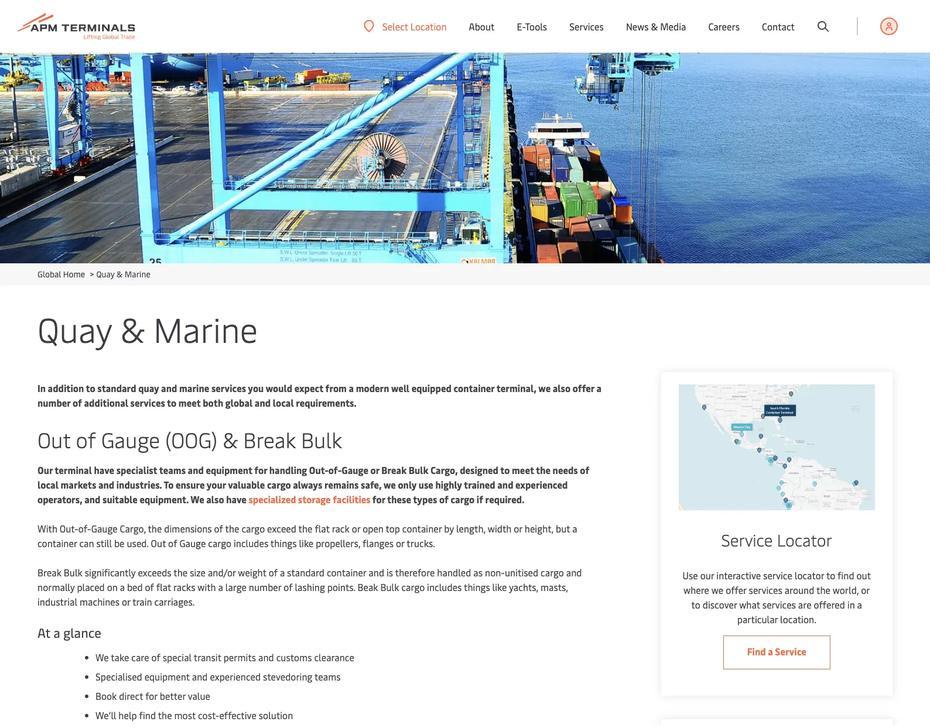 Task type: describe. For each thing, give the bounding box(es) containing it.
out inside with out-of-gauge cargo, the dimensions of the cargo exceed the flat rack or open top container by length, width or height, but a container can still be used. out of gauge cargo includes things like propellers, flanges or trucks.
[[151, 537, 166, 550]]

and right quay
[[161, 382, 177, 395]]

global home > quay & marine
[[37, 269, 150, 280]]

the right dimensions
[[225, 523, 239, 536]]

specialized storage facilities link
[[247, 493, 371, 506]]

discover
[[703, 599, 737, 612]]

carriages.
[[154, 596, 195, 609]]

bulk down is
[[381, 581, 399, 594]]

cargo up and/or
[[208, 537, 231, 550]]

or right width
[[514, 523, 523, 536]]

services down quay
[[130, 397, 165, 410]]

cost-
[[198, 710, 219, 722]]

industrial
[[37, 596, 77, 609]]

masts,
[[541, 581, 568, 594]]

bed
[[127, 581, 143, 594]]

industries.
[[116, 479, 162, 492]]

solution
[[259, 710, 293, 722]]

remains
[[325, 479, 359, 492]]

container up trucks.
[[402, 523, 442, 536]]

width
[[488, 523, 512, 536]]

care
[[131, 652, 149, 664]]

specialized storage
[[249, 493, 331, 506]]

interactive
[[717, 570, 761, 583]]

of right bed at the left bottom of the page
[[145, 581, 154, 594]]

service
[[764, 570, 793, 583]]

local inside the 'in addition to standard quay and marine services you would expect from a modern well equipped container terminal, we also offer a number of additional services to meet both global and local requirements.'
[[273, 397, 294, 410]]

cargo inside our terminal have specialist teams and equipment for handling out-of-gauge or break bulk cargo, designed to meet the needs of local markets and industries. to ensure your valuable cargo always remains safe, we only use highly trained and experienced operators, and suitable equipment. we also have
[[267, 479, 291, 492]]

out- inside with out-of-gauge cargo, the dimensions of the cargo exceed the flat rack or open top container by length, width or height, but a container can still be used. out of gauge cargo includes things like propellers, flanges or trucks.
[[60, 523, 78, 536]]

cargo left exceed on the bottom left of page
[[242, 523, 265, 536]]

we'll
[[96, 710, 116, 722]]

flat inside break bulk significantly exceeds the size and/or weight of a standard container and is therefore handled as non-unitised cargo and normally placed on a bed of flat racks with a large number of lashing points. beak bulk cargo includes things like yachts, masts, industrial machines or train carriages.
[[156, 581, 171, 594]]

dimensions
[[164, 523, 212, 536]]

flat inside with out-of-gauge cargo, the dimensions of the cargo exceed the flat rack or open top container by length, width or height, but a container can still be used. out of gauge cargo includes things like propellers, flanges or trucks.
[[315, 523, 330, 536]]

out of gauge (oog) & break bulk
[[37, 425, 347, 454]]

tools
[[525, 20, 547, 33]]

of right care
[[151, 652, 160, 664]]

value
[[188, 690, 210, 703]]

book direct for better value
[[96, 690, 210, 703]]

1 vertical spatial have
[[226, 493, 247, 506]]

about button
[[469, 0, 495, 53]]

of up terminal
[[76, 425, 96, 454]]

0 horizontal spatial find
[[139, 710, 156, 722]]

also inside the 'in addition to standard quay and marine services you would expect from a modern well equipped container terminal, we also offer a number of additional services to meet both global and local requirements.'
[[553, 382, 571, 395]]

modern
[[356, 382, 389, 395]]

location.
[[780, 614, 817, 626]]

flanges
[[363, 537, 394, 550]]

rack
[[332, 523, 350, 536]]

bulk inside our terminal have specialist teams and equipment for handling out-of-gauge or break bulk cargo, designed to meet the needs of local markets and industries. to ensure your valuable cargo always remains safe, we only use highly trained and experienced operators, and suitable equipment. we also have
[[409, 464, 429, 477]]

exceed
[[267, 523, 296, 536]]

specialised equipment and experienced stevedoring teams
[[96, 671, 341, 684]]

in addition to standard quay and marine services you would expect from a modern well equipped container terminal, we also offer a number of additional services to meet both global and local requirements.
[[37, 382, 602, 410]]

effective
[[219, 710, 257, 722]]

we'll help find the most cost-effective solution
[[96, 710, 293, 722]]

cargo left if
[[451, 493, 475, 506]]

designed
[[460, 464, 499, 477]]

addition
[[48, 382, 84, 395]]

with out-of-gauge cargo, the dimensions of the cargo exceed the flat rack or open top container by length, width or height, but a container can still be used. out of gauge cargo includes things like propellers, flanges or trucks.
[[37, 523, 577, 550]]

contact button
[[762, 0, 795, 53]]

trucks.
[[407, 537, 435, 550]]

we inside use our interactive service locator to find out where we offer services around the world, or to discover what services are offered in a particular location.
[[712, 584, 724, 597]]

or inside our terminal have specialist teams and equipment for handling out-of-gauge or break bulk cargo, designed to meet the needs of local markets and industries. to ensure your valuable cargo always remains safe, we only use highly trained and experienced operators, and suitable equipment. we also have
[[371, 464, 380, 477]]

offer inside use our interactive service locator to find out where we offer services around the world, or to discover what services are offered in a particular location.
[[726, 584, 747, 597]]

length,
[[456, 523, 486, 536]]

to left the both on the bottom left of page
[[167, 397, 177, 410]]

most
[[174, 710, 196, 722]]

news & media button
[[626, 0, 686, 53]]

to inside our terminal have specialist teams and equipment for handling out-of-gauge or break bulk cargo, designed to meet the needs of local markets and industries. to ensure your valuable cargo always remains safe, we only use highly trained and experienced operators, and suitable equipment. we also have
[[501, 464, 510, 477]]

suitable
[[103, 493, 138, 506]]

global
[[225, 397, 253, 410]]

things inside with out-of-gauge cargo, the dimensions of the cargo exceed the flat rack or open top container by length, width or height, but a container can still be used. out of gauge cargo includes things like propellers, flanges or trucks.
[[271, 537, 297, 550]]

container down with
[[37, 537, 77, 550]]

used.
[[127, 537, 149, 550]]

still
[[96, 537, 112, 550]]

with
[[37, 523, 57, 536]]

the inside break bulk significantly exceeds the size and/or weight of a standard container and is therefore handled as non-unitised cargo and normally placed on a bed of flat racks with a large number of lashing points. beak bulk cargo includes things like yachts, masts, industrial machines or train carriages.
[[174, 567, 188, 579]]

number inside the 'in addition to standard quay and marine services you would expect from a modern well equipped container terminal, we also offer a number of additional services to meet both global and local requirements.'
[[37, 397, 71, 410]]

we take care of special transit permits and customs clearance
[[96, 652, 354, 664]]

propellers,
[[316, 537, 360, 550]]

and down "markets"
[[84, 493, 100, 506]]

and down you
[[255, 397, 271, 410]]

gauge down dimensions
[[180, 537, 206, 550]]

in
[[848, 599, 855, 612]]

>
[[90, 269, 94, 280]]

gauge inside our terminal have specialist teams and equipment for handling out-of-gauge or break bulk cargo, designed to meet the needs of local markets and industries. to ensure your valuable cargo always remains safe, we only use highly trained and experienced operators, and suitable equipment. we also have
[[342, 464, 369, 477]]

handling
[[269, 464, 307, 477]]

by
[[444, 523, 454, 536]]

of right weight
[[269, 567, 278, 579]]

0 horizontal spatial marine
[[125, 269, 150, 280]]

careers button
[[709, 0, 740, 53]]

exceeds
[[138, 567, 171, 579]]

yachts,
[[509, 581, 538, 594]]

like inside break bulk significantly exceeds the size and/or weight of a standard container and is therefore handled as non-unitised cargo and normally placed on a bed of flat racks with a large number of lashing points. beak bulk cargo includes things like yachts, masts, industrial machines or train carriages.
[[493, 581, 507, 594]]

the left most
[[158, 710, 172, 722]]

services up the location. at the bottom right
[[763, 599, 796, 612]]

but
[[556, 523, 570, 536]]

and up the ensure
[[188, 464, 204, 477]]

gauge up still
[[91, 523, 118, 536]]

non-
[[485, 567, 505, 579]]

like inside with out-of-gauge cargo, the dimensions of the cargo exceed the flat rack or open top container by length, width or height, but a container can still be used. out of gauge cargo includes things like propellers, flanges or trucks.
[[299, 537, 314, 550]]

0 horizontal spatial we
[[96, 652, 109, 664]]

open
[[363, 523, 384, 536]]

news
[[626, 20, 649, 33]]

take
[[111, 652, 129, 664]]

news & media
[[626, 20, 686, 33]]

global
[[37, 269, 61, 280]]

normally
[[37, 581, 75, 594]]

1 vertical spatial quay
[[37, 306, 112, 352]]

use our interactive service locator to find out where we offer services around the world, or to discover what services are offered in a particular location.
[[683, 570, 871, 626]]

e-tools
[[517, 20, 547, 33]]

operators,
[[37, 493, 82, 506]]

0 vertical spatial quay
[[96, 269, 115, 280]]

points.
[[327, 581, 355, 594]]

to up additional on the bottom
[[86, 382, 95, 395]]

services button
[[570, 0, 604, 53]]

specialized storage facilities for these types of cargo if required.
[[247, 493, 525, 506]]

to
[[164, 479, 174, 492]]

the right exceed on the bottom left of page
[[299, 523, 313, 536]]

you
[[248, 382, 264, 395]]

things inside break bulk significantly exceeds the size and/or weight of a standard container and is therefore handled as non-unitised cargo and normally placed on a bed of flat racks with a large number of lashing points. beak bulk cargo includes things like yachts, masts, industrial machines or train carriages.
[[464, 581, 490, 594]]

and up value
[[192, 671, 208, 684]]

0 horizontal spatial equipment
[[145, 671, 190, 684]]



Task type: vqa. For each thing, say whether or not it's contained in the screenshot.
equipment.
yes



Task type: locate. For each thing, give the bounding box(es) containing it.
select
[[383, 20, 408, 33]]

our terminal have specialist teams and equipment for handling out-of-gauge or break bulk cargo, designed to meet the needs of local markets and industries. to ensure your valuable cargo always remains safe, we only use highly trained and experienced operators, and suitable equipment. we also have
[[37, 464, 590, 506]]

0 vertical spatial number
[[37, 397, 71, 410]]

of down dimensions
[[168, 537, 177, 550]]

or inside break bulk significantly exceeds the size and/or weight of a standard container and is therefore handled as non-unitised cargo and normally placed on a bed of flat racks with a large number of lashing points. beak bulk cargo includes things like yachts, masts, industrial machines or train carriages.
[[122, 596, 130, 609]]

of- up the remains
[[329, 464, 342, 477]]

0 horizontal spatial standard
[[97, 382, 136, 395]]

0 horizontal spatial have
[[94, 464, 114, 477]]

we right 'terminal,'
[[539, 382, 551, 395]]

we down the ensure
[[191, 493, 204, 506]]

out- right with
[[60, 523, 78, 536]]

gauge
[[101, 425, 160, 454], [342, 464, 369, 477], [91, 523, 118, 536], [180, 537, 206, 550]]

terminal,
[[497, 382, 537, 395]]

local down would
[[273, 397, 294, 410]]

standard inside the 'in addition to standard quay and marine services you would expect from a modern well equipped container terminal, we also offer a number of additional services to meet both global and local requirements.'
[[97, 382, 136, 395]]

to right designed
[[501, 464, 510, 477]]

location
[[411, 20, 447, 33]]

0 vertical spatial we
[[539, 382, 551, 395]]

direct
[[119, 690, 143, 703]]

0 vertical spatial for
[[254, 464, 267, 477]]

0 horizontal spatial we
[[384, 479, 396, 492]]

always
[[293, 479, 322, 492]]

0 vertical spatial of-
[[329, 464, 342, 477]]

includes inside with out-of-gauge cargo, the dimensions of the cargo exceed the flat rack or open top container by length, width or height, but a container can still be used. out of gauge cargo includes things like propellers, flanges or trucks.
[[234, 537, 269, 550]]

2 horizontal spatial we
[[712, 584, 724, 597]]

like
[[299, 537, 314, 550], [493, 581, 507, 594]]

0 vertical spatial standard
[[97, 382, 136, 395]]

find services offered by apm terminals globally image
[[679, 385, 875, 511]]

to down the where at the right bottom of page
[[692, 599, 701, 612]]

1 horizontal spatial have
[[226, 493, 247, 506]]

bulk down requirements.
[[301, 425, 342, 454]]

quay
[[138, 382, 159, 395]]

from
[[326, 382, 347, 395]]

includes up weight
[[234, 537, 269, 550]]

&
[[651, 20, 658, 33], [117, 269, 123, 280], [120, 306, 145, 352], [223, 425, 238, 454]]

and up the suitable
[[98, 479, 114, 492]]

are
[[799, 599, 812, 612]]

1 vertical spatial equipment
[[145, 671, 190, 684]]

out- up always
[[309, 464, 329, 477]]

use
[[683, 570, 698, 583]]

break inside break bulk significantly exceeds the size and/or weight of a standard container and is therefore handled as non-unitised cargo and normally placed on a bed of flat racks with a large number of lashing points. beak bulk cargo includes things like yachts, masts, industrial machines or train carriages.
[[37, 567, 61, 579]]

break inside our terminal have specialist teams and equipment for handling out-of-gauge or break bulk cargo, designed to meet the needs of local markets and industries. to ensure your valuable cargo always remains safe, we only use highly trained and experienced operators, and suitable equipment. we also have
[[382, 464, 407, 477]]

size
[[190, 567, 206, 579]]

find inside use our interactive service locator to find out where we offer services around the world, or to discover what services are offered in a particular location.
[[838, 570, 855, 583]]

or
[[371, 464, 380, 477], [352, 523, 361, 536], [514, 523, 523, 536], [396, 537, 405, 550], [861, 584, 870, 597], [122, 596, 130, 609]]

things down exceed on the bottom left of page
[[271, 537, 297, 550]]

both
[[203, 397, 223, 410]]

quay right >
[[96, 269, 115, 280]]

standard up lashing
[[287, 567, 325, 579]]

1 vertical spatial offer
[[726, 584, 747, 597]]

of- inside our terminal have specialist teams and equipment for handling out-of-gauge or break bulk cargo, designed to meet the needs of local markets and industries. to ensure your valuable cargo always remains safe, we only use highly trained and experienced operators, and suitable equipment. we also have
[[329, 464, 342, 477]]

a
[[349, 382, 354, 395], [597, 382, 602, 395], [573, 523, 577, 536], [280, 567, 285, 579], [120, 581, 125, 594], [218, 581, 223, 594], [858, 599, 862, 612], [53, 625, 60, 642]]

1 vertical spatial local
[[37, 479, 59, 492]]

0 vertical spatial break
[[243, 425, 296, 454]]

1 horizontal spatial flat
[[315, 523, 330, 536]]

cargo, inside with out-of-gauge cargo, the dimensions of the cargo exceed the flat rack or open top container by length, width or height, but a container can still be used. out of gauge cargo includes things like propellers, flanges or trucks.
[[120, 523, 146, 536]]

of right the needs
[[580, 464, 590, 477]]

for for specialized storage facilities for these types of cargo if required.
[[373, 493, 385, 506]]

highly
[[436, 479, 462, 492]]

and up required.
[[498, 479, 514, 492]]

like left propellers,
[[299, 537, 314, 550]]

1 horizontal spatial we
[[191, 493, 204, 506]]

cargo, inside our terminal have specialist teams and equipment for handling out-of-gauge or break bulk cargo, designed to meet the needs of local markets and industries. to ensure your valuable cargo always remains safe, we only use highly trained and experienced operators, and suitable equipment. we also have
[[431, 464, 458, 477]]

cargo, up used.
[[120, 523, 146, 536]]

1 vertical spatial like
[[493, 581, 507, 594]]

0 vertical spatial out
[[37, 425, 71, 454]]

teams up to
[[159, 464, 186, 477]]

1 horizontal spatial break
[[243, 425, 296, 454]]

1 vertical spatial we
[[96, 652, 109, 664]]

standard inside break bulk significantly exceeds the size and/or weight of a standard container and is therefore handled as non-unitised cargo and normally placed on a bed of flat racks with a large number of lashing points. beak bulk cargo includes things like yachts, masts, industrial machines or train carriages.
[[287, 567, 325, 579]]

or up safe,
[[371, 464, 380, 477]]

1 vertical spatial break
[[382, 464, 407, 477]]

handled
[[437, 567, 471, 579]]

clearance
[[314, 652, 354, 664]]

0 vertical spatial equipment
[[206, 464, 252, 477]]

container left 'terminal,'
[[454, 382, 495, 395]]

media
[[660, 20, 686, 33]]

weight
[[238, 567, 266, 579]]

1 horizontal spatial also
[[553, 382, 571, 395]]

the
[[536, 464, 551, 477], [148, 523, 162, 536], [225, 523, 239, 536], [299, 523, 313, 536], [174, 567, 188, 579], [817, 584, 831, 597], [158, 710, 172, 722]]

0 horizontal spatial of-
[[78, 523, 91, 536]]

0 horizontal spatial flat
[[156, 581, 171, 594]]

1 horizontal spatial out
[[151, 537, 166, 550]]

out
[[857, 570, 871, 583]]

specialist
[[116, 464, 157, 477]]

1 vertical spatial flat
[[156, 581, 171, 594]]

1 vertical spatial also
[[206, 493, 224, 506]]

also inside our terminal have specialist teams and equipment for handling out-of-gauge or break bulk cargo, designed to meet the needs of local markets and industries. to ensure your valuable cargo always remains safe, we only use highly trained and experienced operators, and suitable equipment. we also have
[[206, 493, 224, 506]]

1 vertical spatial find
[[139, 710, 156, 722]]

contact
[[762, 20, 795, 33]]

e-
[[517, 20, 525, 33]]

number down addition
[[37, 397, 71, 410]]

and left is
[[369, 567, 384, 579]]

or down out
[[861, 584, 870, 597]]

1 horizontal spatial cargo,
[[431, 464, 458, 477]]

teams down clearance
[[315, 671, 341, 684]]

teams inside our terminal have specialist teams and equipment for handling out-of-gauge or break bulk cargo, designed to meet the needs of local markets and industries. to ensure your valuable cargo always remains safe, we only use highly trained and experienced operators, and suitable equipment. we also have
[[159, 464, 186, 477]]

offer inside the 'in addition to standard quay and marine services you would expect from a modern well equipped container terminal, we also offer a number of additional services to meet both global and local requirements.'
[[573, 382, 595, 395]]

out
[[37, 425, 71, 454], [151, 537, 166, 550]]

of- up can
[[78, 523, 91, 536]]

0 vertical spatial offer
[[573, 382, 595, 395]]

and right permits
[[258, 652, 274, 664]]

0 horizontal spatial local
[[37, 479, 59, 492]]

for down safe,
[[373, 493, 385, 506]]

special
[[163, 652, 192, 664]]

we left take
[[96, 652, 109, 664]]

height,
[[525, 523, 554, 536]]

of inside our terminal have specialist teams and equipment for handling out-of-gauge or break bulk cargo, designed to meet the needs of local markets and industries. to ensure your valuable cargo always remains safe, we only use highly trained and experienced operators, and suitable equipment. we also have
[[580, 464, 590, 477]]

offer
[[573, 382, 595, 395], [726, 584, 747, 597]]

markets
[[61, 479, 96, 492]]

0 vertical spatial teams
[[159, 464, 186, 477]]

services down service
[[749, 584, 783, 597]]

the inside our terminal have specialist teams and equipment for handling out-of-gauge or break bulk cargo, designed to meet the needs of local markets and industries. to ensure your valuable cargo always remains safe, we only use highly trained and experienced operators, and suitable equipment. we also have
[[536, 464, 551, 477]]

flat down exceeds at left bottom
[[156, 581, 171, 594]]

1 vertical spatial marine
[[154, 306, 258, 352]]

only
[[398, 479, 417, 492]]

train
[[133, 596, 152, 609]]

placed
[[77, 581, 105, 594]]

gauge up specialist
[[101, 425, 160, 454]]

we up 'specialized storage facilities for these types of cargo if required.'
[[384, 479, 396, 492]]

0 horizontal spatial things
[[271, 537, 297, 550]]

meet inside our terminal have specialist teams and equipment for handling out-of-gauge or break bulk cargo, designed to meet the needs of local markets and industries. to ensure your valuable cargo always remains safe, we only use highly trained and experienced operators, and suitable equipment. we also have
[[512, 464, 534, 477]]

1 vertical spatial meet
[[512, 464, 534, 477]]

2 horizontal spatial break
[[382, 464, 407, 477]]

0 horizontal spatial teams
[[159, 464, 186, 477]]

gauge up the remains
[[342, 464, 369, 477]]

the inside use our interactive service locator to find out where we offer services around the world, or to discover what services are offered in a particular location.
[[817, 584, 831, 597]]

your
[[207, 479, 226, 492]]

0 vertical spatial have
[[94, 464, 114, 477]]

equipped
[[412, 382, 452, 395]]

meet up required.
[[512, 464, 534, 477]]

find up world,
[[838, 570, 855, 583]]

like down non-
[[493, 581, 507, 594]]

for inside our terminal have specialist teams and equipment for handling out-of-gauge or break bulk cargo, designed to meet the needs of local markets and industries. to ensure your valuable cargo always remains safe, we only use highly trained and experienced operators, and suitable equipment. we also have
[[254, 464, 267, 477]]

0 vertical spatial cargo,
[[431, 464, 458, 477]]

number inside break bulk significantly exceeds the size and/or weight of a standard container and is therefore handled as non-unitised cargo and normally placed on a bed of flat racks with a large number of lashing points. beak bulk cargo includes things like yachts, masts, industrial machines or train carriages.
[[249, 581, 281, 594]]

select location button
[[364, 20, 447, 33]]

1 horizontal spatial out-
[[309, 464, 329, 477]]

break
[[243, 425, 296, 454], [382, 464, 407, 477], [37, 567, 61, 579]]

1 vertical spatial out
[[151, 537, 166, 550]]

1 horizontal spatial meet
[[512, 464, 534, 477]]

experienced down the needs
[[516, 479, 568, 492]]

and up masts,
[[566, 567, 582, 579]]

of down addition
[[73, 397, 82, 410]]

what
[[740, 599, 760, 612]]

we inside our terminal have specialist teams and equipment for handling out-of-gauge or break bulk cargo, designed to meet the needs of local markets and industries. to ensure your valuable cargo always remains safe, we only use highly trained and experienced operators, and suitable equipment. we also have
[[384, 479, 396, 492]]

the up used.
[[148, 523, 162, 536]]

1 vertical spatial out-
[[60, 523, 78, 536]]

to
[[86, 382, 95, 395], [167, 397, 177, 410], [501, 464, 510, 477], [827, 570, 836, 583], [692, 599, 701, 612]]

or right rack
[[352, 523, 361, 536]]

teams
[[159, 464, 186, 477], [315, 671, 341, 684]]

1 vertical spatial includes
[[427, 581, 462, 594]]

out right used.
[[151, 537, 166, 550]]

1 horizontal spatial offer
[[726, 584, 747, 597]]

container inside break bulk significantly exceeds the size and/or weight of a standard container and is therefore handled as non-unitised cargo and normally placed on a bed of flat racks with a large number of lashing points. beak bulk cargo includes things like yachts, masts, industrial machines or train carriages.
[[327, 567, 366, 579]]

flat left rack
[[315, 523, 330, 536]]

cargo,
[[431, 464, 458, 477], [120, 523, 146, 536]]

out- inside our terminal have specialist teams and equipment for handling out-of-gauge or break bulk cargo, designed to meet the needs of local markets and industries. to ensure your valuable cargo always remains safe, we only use highly trained and experienced operators, and suitable equipment. we also have
[[309, 464, 329, 477]]

0 vertical spatial find
[[838, 570, 855, 583]]

of inside the 'in addition to standard quay and marine services you would expect from a modern well equipped container terminal, we also offer a number of additional services to meet both global and local requirements.'
[[73, 397, 82, 410]]

for right the direct
[[145, 690, 158, 703]]

we inside the 'in addition to standard quay and marine services you would expect from a modern well equipped container terminal, we also offer a number of additional services to meet both global and local requirements.'
[[539, 382, 551, 395]]

if
[[477, 493, 483, 506]]

0 vertical spatial marine
[[125, 269, 150, 280]]

where
[[684, 584, 710, 597]]

equipment up your
[[206, 464, 252, 477]]

1 vertical spatial for
[[373, 493, 385, 506]]

meet down marine
[[179, 397, 201, 410]]

be
[[114, 537, 125, 550]]

a inside use our interactive service locator to find out where we offer services around the world, or to discover what services are offered in a particular location.
[[858, 599, 862, 612]]

includes inside break bulk significantly exceeds the size and/or weight of a standard container and is therefore handled as non-unitised cargo and normally placed on a bed of flat racks with a large number of lashing points. beak bulk cargo includes things like yachts, masts, industrial machines or train carriages.
[[427, 581, 462, 594]]

have down valuable
[[226, 493, 247, 506]]

find
[[838, 570, 855, 583], [139, 710, 156, 722]]

1 horizontal spatial we
[[539, 382, 551, 395]]

experienced inside our terminal have specialist teams and equipment for handling out-of-gauge or break bulk cargo, designed to meet the needs of local markets and industries. to ensure your valuable cargo always remains safe, we only use highly trained and experienced operators, and suitable equipment. we also have
[[516, 479, 568, 492]]

1 horizontal spatial experienced
[[516, 479, 568, 492]]

meet inside the 'in addition to standard quay and marine services you would expect from a modern well equipped container terminal, we also offer a number of additional services to meet both global and local requirements.'
[[179, 397, 201, 410]]

1 horizontal spatial like
[[493, 581, 507, 594]]

stevedoring
[[263, 671, 313, 684]]

select location
[[383, 20, 447, 33]]

or down the top
[[396, 537, 405, 550]]

cargo, up highly
[[431, 464, 458, 477]]

home
[[63, 269, 85, 280]]

standard up additional on the bottom
[[97, 382, 136, 395]]

0 horizontal spatial number
[[37, 397, 71, 410]]

0 horizontal spatial break
[[37, 567, 61, 579]]

to up world,
[[827, 570, 836, 583]]

0 vertical spatial also
[[553, 382, 571, 395]]

we inside our terminal have specialist teams and equipment for handling out-of-gauge or break bulk cargo, designed to meet the needs of local markets and industries. to ensure your valuable cargo always remains safe, we only use highly trained and experienced operators, and suitable equipment. we also have
[[191, 493, 204, 506]]

0 vertical spatial experienced
[[516, 479, 568, 492]]

out up our
[[37, 425, 71, 454]]

significantly
[[85, 567, 136, 579]]

the up offered
[[817, 584, 831, 597]]

1 vertical spatial experienced
[[210, 671, 261, 684]]

& inside the news & media "dropdown button"
[[651, 20, 658, 33]]

equipment up better
[[145, 671, 190, 684]]

find right help
[[139, 710, 156, 722]]

1 horizontal spatial teams
[[315, 671, 341, 684]]

break up handling
[[243, 425, 296, 454]]

0 vertical spatial things
[[271, 537, 297, 550]]

1 vertical spatial cargo,
[[120, 523, 146, 536]]

services up global
[[211, 382, 246, 395]]

1 horizontal spatial local
[[273, 397, 294, 410]]

break bulk significantly exceeds the size and/or weight of a standard container and is therefore handled as non-unitised cargo and normally placed on a bed of flat racks with a large number of lashing points. beak bulk cargo includes things like yachts, masts, industrial machines or train carriages.
[[37, 567, 582, 609]]

and/or
[[208, 567, 236, 579]]

or inside use our interactive service locator to find out where we offer services around the world, or to discover what services are offered in a particular location.
[[861, 584, 870, 597]]

container up points.
[[327, 567, 366, 579]]

break up normally
[[37, 567, 61, 579]]

with
[[198, 581, 216, 594]]

0 vertical spatial out-
[[309, 464, 329, 477]]

1 horizontal spatial equipment
[[206, 464, 252, 477]]

particular
[[738, 614, 778, 626]]

also
[[553, 382, 571, 395], [206, 493, 224, 506]]

expect
[[295, 382, 323, 395]]

cargo down the therefore
[[402, 581, 425, 594]]

2 vertical spatial we
[[712, 584, 724, 597]]

cargo up masts,
[[541, 567, 564, 579]]

number down weight
[[249, 581, 281, 594]]

or left train in the left bottom of the page
[[122, 596, 130, 609]]

services
[[211, 382, 246, 395], [130, 397, 165, 410], [749, 584, 783, 597], [763, 599, 796, 612]]

also right 'terminal,'
[[553, 382, 571, 395]]

1 vertical spatial things
[[464, 581, 490, 594]]

have up "markets"
[[94, 464, 114, 477]]

break up only at the bottom left
[[382, 464, 407, 477]]

0 horizontal spatial out
[[37, 425, 71, 454]]

0 vertical spatial we
[[191, 493, 204, 506]]

of down highly
[[439, 493, 449, 506]]

around
[[785, 584, 815, 597]]

includes
[[234, 537, 269, 550], [427, 581, 462, 594]]

well
[[391, 382, 410, 395]]

2 vertical spatial for
[[145, 690, 158, 703]]

our
[[701, 570, 714, 583]]

0 horizontal spatial offer
[[573, 382, 595, 395]]

0 vertical spatial like
[[299, 537, 314, 550]]

1 horizontal spatial standard
[[287, 567, 325, 579]]

0 horizontal spatial cargo,
[[120, 523, 146, 536]]

required.
[[485, 493, 525, 506]]

a inside with out-of-gauge cargo, the dimensions of the cargo exceed the flat rack or open top container by length, width or height, but a container can still be used. out of gauge cargo includes things like propellers, flanges or trucks.
[[573, 523, 577, 536]]

2 horizontal spatial for
[[373, 493, 385, 506]]

0 horizontal spatial like
[[299, 537, 314, 550]]

bulk up normally
[[64, 567, 83, 579]]

1 horizontal spatial includes
[[427, 581, 462, 594]]

beak
[[358, 581, 378, 594]]

0 horizontal spatial experienced
[[210, 671, 261, 684]]

0 horizontal spatial meet
[[179, 397, 201, 410]]

needs
[[553, 464, 578, 477]]

of left lashing
[[284, 581, 293, 594]]

container inside the 'in addition to standard quay and marine services you would expect from a modern well equipped container terminal, we also offer a number of additional services to meet both global and local requirements.'
[[454, 382, 495, 395]]

equipment
[[206, 464, 252, 477], [145, 671, 190, 684]]

bulk up use
[[409, 464, 429, 477]]

top
[[386, 523, 400, 536]]

trained
[[464, 479, 496, 492]]

the left the needs
[[536, 464, 551, 477]]

0 vertical spatial flat
[[315, 523, 330, 536]]

types
[[413, 493, 437, 506]]

equipment inside our terminal have specialist teams and equipment for handling out-of-gauge or break bulk cargo, designed to meet the needs of local markets and industries. to ensure your valuable cargo always remains safe, we only use highly trained and experienced operators, and suitable equipment. we also have
[[206, 464, 252, 477]]

the up racks
[[174, 567, 188, 579]]

1 vertical spatial we
[[384, 479, 396, 492]]

quay & marine
[[37, 306, 258, 352]]

barge services at apm terminals image
[[0, 53, 930, 264]]

offered
[[814, 599, 845, 612]]

0 horizontal spatial also
[[206, 493, 224, 506]]

of- inside with out-of-gauge cargo, the dimensions of the cargo exceed the flat rack or open top container by length, width or height, but a container can still be used. out of gauge cargo includes things like propellers, flanges or trucks.
[[78, 523, 91, 536]]

things down the as
[[464, 581, 490, 594]]

can
[[79, 537, 94, 550]]

1 vertical spatial of-
[[78, 523, 91, 536]]

1 vertical spatial teams
[[315, 671, 341, 684]]

0 horizontal spatial includes
[[234, 537, 269, 550]]

0 horizontal spatial out-
[[60, 523, 78, 536]]

2 vertical spatial break
[[37, 567, 61, 579]]

1 horizontal spatial find
[[838, 570, 855, 583]]

also down your
[[206, 493, 224, 506]]

for for book direct for better value
[[145, 690, 158, 703]]

cargo
[[267, 479, 291, 492], [451, 493, 475, 506], [242, 523, 265, 536], [208, 537, 231, 550], [541, 567, 564, 579], [402, 581, 425, 594]]

1 horizontal spatial marine
[[154, 306, 258, 352]]

local inside our terminal have specialist teams and equipment for handling out-of-gauge or break bulk cargo, designed to meet the needs of local markets and industries. to ensure your valuable cargo always remains safe, we only use highly trained and experienced operators, and suitable equipment. we also have
[[37, 479, 59, 492]]

0 vertical spatial includes
[[234, 537, 269, 550]]

we up discover
[[712, 584, 724, 597]]

local down our
[[37, 479, 59, 492]]

of right dimensions
[[214, 523, 223, 536]]

0 vertical spatial local
[[273, 397, 294, 410]]

1 horizontal spatial for
[[254, 464, 267, 477]]

1 horizontal spatial of-
[[329, 464, 342, 477]]

transit
[[194, 652, 221, 664]]

1 vertical spatial number
[[249, 581, 281, 594]]

0 vertical spatial meet
[[179, 397, 201, 410]]

book
[[96, 690, 117, 703]]



